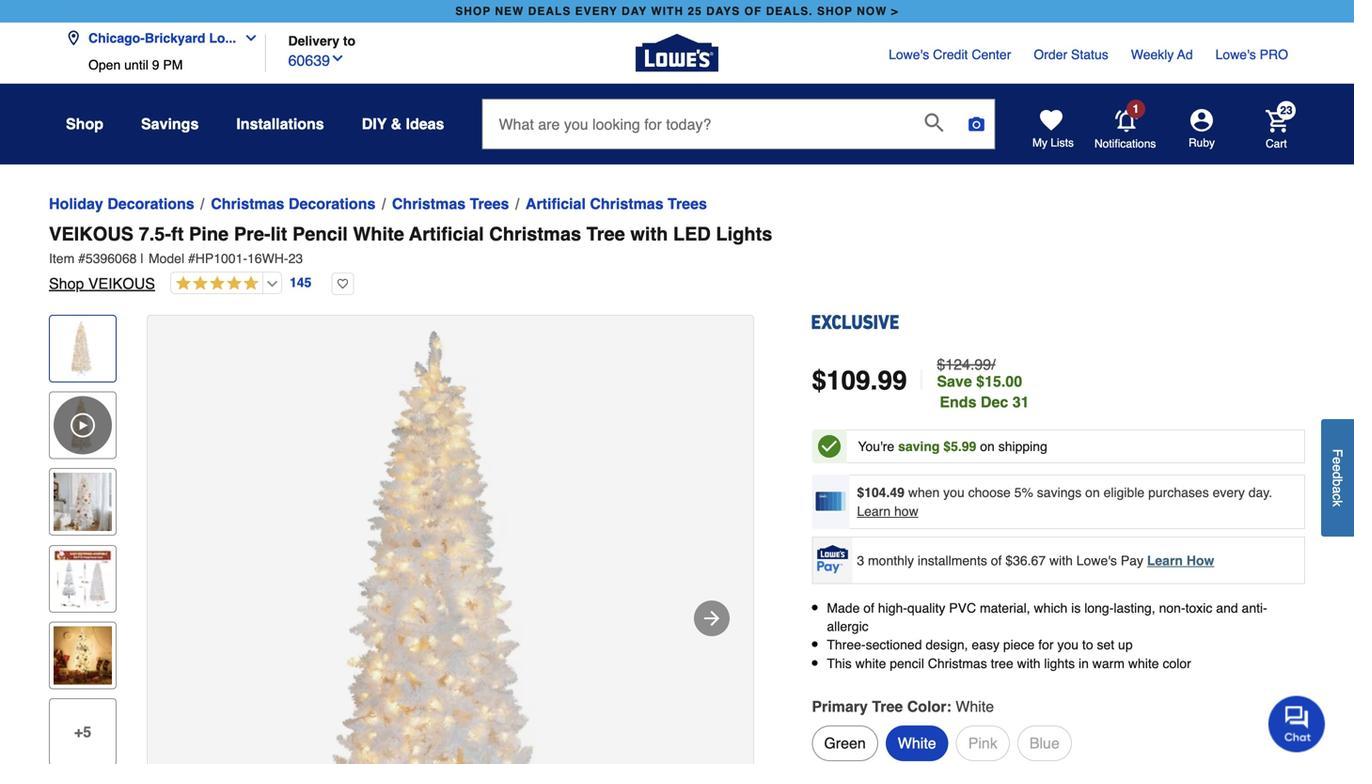Task type: describe. For each thing, give the bounding box(es) containing it.
color
[[1163, 656, 1191, 671]]

in
[[1079, 656, 1089, 671]]

lowe's home improvement logo image
[[636, 12, 718, 95]]

2 shop from the left
[[817, 5, 853, 18]]

tree
[[991, 656, 1013, 671]]

>
[[891, 5, 899, 18]]

4.7 stars image
[[171, 276, 259, 293]]

notifications
[[1095, 137, 1156, 150]]

+5 button
[[49, 699, 117, 765]]

which
[[1034, 601, 1068, 616]]

christmas up pre-
[[211, 195, 284, 213]]

installations
[[236, 115, 324, 133]]

| inside 'veikous 7.5-ft pine pre-lit pencil white artificial christmas tree with led lights item # 5396068 | model # hp1001-16wh-23'
[[140, 251, 144, 266]]

chicago-brickyard lo...
[[88, 31, 236, 46]]

lowe's home improvement cart image
[[1266, 110, 1288, 132]]

1 horizontal spatial |
[[918, 364, 926, 397]]

design,
[[926, 638, 968, 653]]

cart
[[1266, 137, 1287, 150]]

1 vertical spatial veikous
[[88, 275, 155, 292]]

christmas decorations link
[[211, 193, 376, 215]]

up
[[1118, 638, 1133, 653]]

1 horizontal spatial of
[[991, 553, 1002, 568]]

b
[[1330, 479, 1345, 486]]

allergic
[[827, 619, 869, 634]]

search image
[[925, 113, 944, 132]]

of
[[744, 5, 762, 18]]

+5
[[74, 724, 91, 741]]

1 # from the left
[[78, 251, 85, 266]]

1 white from the left
[[855, 656, 886, 671]]

open
[[88, 57, 121, 72]]

1 horizontal spatial learn
[[1147, 553, 1183, 568]]

3 monthly installments of $36.67 with lowe's pay learn how
[[857, 553, 1214, 568]]

on inside $104.49 when you choose 5% savings on eligible purchases every day. learn how
[[1085, 485, 1100, 500]]

$ 109 . 99
[[812, 366, 907, 396]]

chevron down image inside 60639 button
[[330, 51, 345, 66]]

c
[[1330, 494, 1345, 500]]

9
[[152, 57, 159, 72]]

1 trees from the left
[[470, 195, 509, 213]]

christmas inside 'veikous 7.5-ft pine pre-lit pencil white artificial christmas tree with led lights item # 5396068 | model # hp1001-16wh-23'
[[489, 223, 581, 245]]

to inside made of high-quality pvc material, which is long-lasting, non-toxic and anti- allergic three-sectioned design, easy piece for you to set up this white pencil christmas tree with lights in warm white color
[[1082, 638, 1093, 653]]

shop for shop
[[66, 115, 103, 133]]

item number 5 3 9 6 0 6 8 and model number h p 1 0 0 1 - 1 6 w h - 2 3 element
[[49, 249, 1305, 268]]

weekly ad link
[[1131, 45, 1193, 64]]

made of high-quality pvc material, which is long-lasting, non-toxic and anti- allergic three-sectioned design, easy piece for you to set up this white pencil christmas tree with lights in warm white color
[[827, 601, 1267, 671]]

save
[[937, 373, 972, 390]]

lowe's home improvement notification center image
[[1115, 110, 1138, 132]]

1 horizontal spatial lowe's
[[1077, 553, 1117, 568]]

$
[[812, 366, 826, 396]]

ft
[[171, 223, 184, 245]]

artificial christmas trees link
[[526, 193, 707, 215]]

pencil
[[890, 656, 924, 671]]

veikous  #hp1001-16wh-23 - thumbnail4 image
[[54, 627, 112, 685]]

green
[[824, 735, 866, 752]]

of inside made of high-quality pvc material, which is long-lasting, non-toxic and anti- allergic three-sectioned design, easy piece for you to set up this white pencil christmas tree with lights in warm white color
[[863, 601, 874, 616]]

three-
[[827, 638, 866, 653]]

1 shop from the left
[[455, 5, 491, 18]]

2 e from the top
[[1330, 464, 1345, 472]]

chevron down image inside chicago-brickyard lo... 'button'
[[236, 31, 259, 46]]

pay
[[1121, 553, 1143, 568]]

dec
[[981, 394, 1008, 411]]

a
[[1330, 486, 1345, 494]]

christmas trees
[[392, 195, 509, 213]]

lowe's for lowe's pro
[[1216, 47, 1256, 62]]

toxic
[[1185, 601, 1213, 616]]

my
[[1033, 136, 1048, 150]]

location image
[[66, 31, 81, 46]]

every
[[1213, 485, 1245, 500]]

veikous 7.5-ft pine pre-lit pencil white artificial christmas tree with led lights item # 5396068 | model # hp1001-16wh-23
[[49, 223, 772, 266]]

learn how link
[[1147, 553, 1214, 568]]

25
[[688, 5, 702, 18]]

delivery
[[288, 33, 339, 48]]

christmas up 'veikous 7.5-ft pine pre-lit pencil white artificial christmas tree with led lights item # 5396068 | model # hp1001-16wh-23'
[[392, 195, 466, 213]]

anti-
[[1242, 601, 1267, 616]]

and
[[1216, 601, 1238, 616]]

save $15.00 ends dec 31
[[937, 373, 1029, 411]]

now
[[857, 5, 887, 18]]

shop veikous
[[49, 275, 155, 292]]

high-
[[878, 601, 907, 616]]

1 horizontal spatial 23
[[1280, 104, 1293, 117]]

savings button
[[141, 107, 199, 141]]

item
[[49, 251, 75, 266]]

weekly ad
[[1131, 47, 1193, 62]]

lo...
[[209, 31, 236, 46]]

pro
[[1260, 47, 1288, 62]]

white inside 'veikous 7.5-ft pine pre-lit pencil white artificial christmas tree with led lights item # 5396068 | model # hp1001-16wh-23'
[[353, 223, 404, 245]]

lowe's credit center link
[[889, 45, 1011, 64]]

is
[[1071, 601, 1081, 616]]

holiday
[[49, 195, 103, 213]]

set
[[1097, 638, 1115, 653]]

2 # from the left
[[188, 251, 195, 266]]

ad
[[1177, 47, 1193, 62]]

credit
[[933, 47, 968, 62]]

shop new deals every day with 25 days of deals. shop now > link
[[452, 0, 903, 23]]

Search Query text field
[[483, 100, 910, 149]]

$36.67
[[1006, 553, 1046, 568]]

shipping
[[998, 439, 1047, 454]]

pine
[[189, 223, 229, 245]]

eligible
[[1104, 485, 1145, 500]]

primary tree color : white
[[812, 698, 994, 716]]

decorations for holiday decorations
[[107, 195, 194, 213]]

veikous inside 'veikous 7.5-ft pine pre-lit pencil white artificial christmas tree with led lights item # 5396068 | model # hp1001-16wh-23'
[[49, 223, 134, 245]]

christmas inside made of high-quality pvc material, which is long-lasting, non-toxic and anti- allergic three-sectioned design, easy piece for you to set up this white pencil christmas tree with lights in warm white color
[[928, 656, 987, 671]]

model
[[149, 251, 184, 266]]

ideas
[[406, 115, 444, 133]]

pre-
[[234, 223, 270, 245]]

lasting,
[[1114, 601, 1155, 616]]

lowe's for lowe's credit center
[[889, 47, 929, 62]]

diy & ideas
[[362, 115, 444, 133]]

$124.99 /
[[937, 356, 996, 373]]

2 horizontal spatial white
[[956, 698, 994, 716]]

0 horizontal spatial on
[[980, 439, 995, 454]]

purchases
[[1148, 485, 1209, 500]]

$124.99
[[937, 356, 991, 373]]

ends
[[940, 394, 977, 411]]

arrow right image
[[701, 607, 723, 630]]

learn how button
[[857, 502, 918, 521]]

chat invite button image
[[1269, 695, 1326, 753]]

5396068
[[85, 251, 137, 266]]



Task type: vqa. For each thing, say whether or not it's contained in the screenshot.
"Trees"
yes



Task type: locate. For each thing, give the bounding box(es) containing it.
/
[[991, 356, 996, 373]]

e up d
[[1330, 457, 1345, 464]]

pvc
[[949, 601, 976, 616]]

99
[[878, 366, 907, 396]]

0 horizontal spatial white
[[855, 656, 886, 671]]

2 horizontal spatial with
[[1049, 553, 1073, 568]]

$104.49 when you choose 5% savings on eligible purchases every day. learn how
[[857, 485, 1272, 519]]

0 horizontal spatial white
[[353, 223, 404, 245]]

2 trees from the left
[[668, 195, 707, 213]]

0 horizontal spatial |
[[140, 251, 144, 266]]

# right model
[[188, 251, 195, 266]]

1 horizontal spatial tree
[[872, 698, 903, 716]]

1 horizontal spatial on
[[1085, 485, 1100, 500]]

chevron down image left delivery
[[236, 31, 259, 46]]

you
[[943, 485, 965, 500], [1057, 638, 1079, 653]]

0 horizontal spatial shop
[[455, 5, 491, 18]]

0 vertical spatial learn
[[857, 504, 891, 519]]

deals.
[[766, 5, 813, 18]]

monthly
[[868, 553, 914, 568]]

decorations up pencil
[[289, 195, 376, 213]]

$5.99
[[943, 439, 976, 454]]

chicago-brickyard lo... button
[[66, 19, 266, 57]]

tree down artificial christmas trees link
[[586, 223, 625, 245]]

veikous  #hp1001-16wh-23 - thumbnail2 image
[[54, 473, 112, 531]]

0 vertical spatial of
[[991, 553, 1002, 568]]

lowe's left credit
[[889, 47, 929, 62]]

0 vertical spatial to
[[343, 33, 356, 48]]

1 vertical spatial to
[[1082, 638, 1093, 653]]

0 horizontal spatial 23
[[288, 251, 303, 266]]

holiday decorations link
[[49, 193, 194, 215]]

lists
[[1051, 136, 1074, 150]]

1 vertical spatial white
[[956, 698, 994, 716]]

0 vertical spatial shop
[[66, 115, 103, 133]]

ruby
[[1189, 136, 1215, 150]]

0 vertical spatial |
[[140, 251, 144, 266]]

23 up cart on the top right of page
[[1280, 104, 1293, 117]]

day
[[622, 5, 647, 18]]

f e e d b a c k button
[[1321, 419, 1354, 537]]

installments
[[918, 553, 987, 568]]

weekly
[[1131, 47, 1174, 62]]

60639 button
[[288, 47, 345, 72]]

1 vertical spatial with
[[1049, 553, 1073, 568]]

veikous  #hp1001-16wh-23 - thumbnail image
[[54, 320, 112, 378]]

primary
[[812, 698, 868, 716]]

white down sectioned
[[855, 656, 886, 671]]

1 vertical spatial you
[[1057, 638, 1079, 653]]

1 vertical spatial |
[[918, 364, 926, 397]]

learn inside $104.49 when you choose 5% savings on eligible purchases every day. learn how
[[857, 504, 891, 519]]

lowes pay logo image
[[814, 545, 851, 574]]

day.
[[1249, 485, 1272, 500]]

with up item number 5 3 9 6 0 6 8 and model number h p 1 0 0 1 - 1 6 w h - 2 3 element
[[630, 223, 668, 245]]

christmas decorations
[[211, 195, 376, 213]]

easy
[[972, 638, 1000, 653]]

diy & ideas button
[[362, 107, 444, 141]]

1 horizontal spatial with
[[1017, 656, 1041, 671]]

with
[[630, 223, 668, 245], [1049, 553, 1073, 568], [1017, 656, 1041, 671]]

camera image
[[967, 115, 986, 134]]

0 horizontal spatial decorations
[[107, 195, 194, 213]]

0 horizontal spatial trees
[[470, 195, 509, 213]]

trees up 'veikous 7.5-ft pine pre-lit pencil white artificial christmas tree with led lights item # 5396068 | model # hp1001-16wh-23'
[[470, 195, 509, 213]]

5%
[[1014, 485, 1033, 500]]

23
[[1280, 104, 1293, 117], [288, 251, 303, 266]]

f
[[1330, 449, 1345, 457]]

0 horizontal spatial chevron down image
[[236, 31, 259, 46]]

white down color
[[898, 735, 936, 752]]

2 white from the left
[[1128, 656, 1159, 671]]

2 horizontal spatial lowe's
[[1216, 47, 1256, 62]]

1 horizontal spatial artificial
[[526, 195, 586, 213]]

e up b at the right
[[1330, 464, 1345, 472]]

2 vertical spatial with
[[1017, 656, 1041, 671]]

blue
[[1030, 735, 1060, 752]]

1 horizontal spatial trees
[[668, 195, 707, 213]]

artificial christmas trees
[[526, 195, 707, 213]]

lowe's home improvement lists image
[[1040, 109, 1063, 132]]

you up lights
[[1057, 638, 1079, 653]]

with right $36.67
[[1049, 553, 1073, 568]]

with inside made of high-quality pvc material, which is long-lasting, non-toxic and anti- allergic three-sectioned design, easy piece for you to set up this white pencil christmas tree with lights in warm white color
[[1017, 656, 1041, 671]]

:
[[946, 698, 952, 716]]

deals
[[528, 5, 571, 18]]

with down the piece
[[1017, 656, 1041, 671]]

23 inside 'veikous 7.5-ft pine pre-lit pencil white artificial christmas tree with led lights item # 5396068 | model # hp1001-16wh-23'
[[288, 251, 303, 266]]

1 vertical spatial learn
[[1147, 553, 1183, 568]]

for
[[1038, 638, 1054, 653]]

veikous up 5396068
[[49, 223, 134, 245]]

order status
[[1034, 47, 1108, 62]]

white right :
[[956, 698, 994, 716]]

1 vertical spatial shop
[[49, 275, 84, 292]]

you inside $104.49 when you choose 5% savings on eligible purchases every day. learn how
[[943, 485, 965, 500]]

saving
[[898, 439, 940, 454]]

brickyard
[[145, 31, 205, 46]]

109
[[826, 366, 870, 396]]

of left high- at bottom
[[863, 601, 874, 616]]

with inside 'veikous 7.5-ft pine pre-lit pencil white artificial christmas tree with led lights item # 5396068 | model # hp1001-16wh-23'
[[630, 223, 668, 245]]

tree left color
[[872, 698, 903, 716]]

lights
[[716, 223, 772, 245]]

you're saving $5.99 on shipping
[[858, 439, 1047, 454]]

shop down 'open'
[[66, 115, 103, 133]]

christmas up item number 5 3 9 6 0 6 8 and model number h p 1 0 0 1 - 1 6 w h - 2 3 element
[[590, 195, 664, 213]]

sectioned
[[866, 638, 922, 653]]

diy
[[362, 115, 387, 133]]

1 vertical spatial chevron down image
[[330, 51, 345, 66]]

white down up
[[1128, 656, 1159, 671]]

f e e d b a c k
[[1330, 449, 1345, 507]]

christmas down artificial christmas trees link
[[489, 223, 581, 245]]

on right $5.99
[[980, 439, 995, 454]]

decorations for christmas decorations
[[289, 195, 376, 213]]

1 vertical spatial tree
[[872, 698, 903, 716]]

shop new deals every day with 25 days of deals. shop now >
[[455, 5, 899, 18]]

1 vertical spatial artificial
[[409, 223, 484, 245]]

0 horizontal spatial tree
[[586, 223, 625, 245]]

1 horizontal spatial white
[[1128, 656, 1159, 671]]

1 vertical spatial 23
[[288, 251, 303, 266]]

shop button
[[66, 107, 103, 141]]

0 vertical spatial 23
[[1280, 104, 1293, 117]]

of left $36.67
[[991, 553, 1002, 568]]

lowe's credit center
[[889, 47, 1011, 62]]

0 horizontal spatial to
[[343, 33, 356, 48]]

2 vertical spatial white
[[898, 735, 936, 752]]

0 horizontal spatial #
[[78, 251, 85, 266]]

tree
[[586, 223, 625, 245], [872, 698, 903, 716]]

learn right 'pay'
[[1147, 553, 1183, 568]]

#
[[78, 251, 85, 266], [188, 251, 195, 266]]

artificial inside 'veikous 7.5-ft pine pre-lit pencil white artificial christmas tree with led lights item # 5396068 | model # hp1001-16wh-23'
[[409, 223, 484, 245]]

quality
[[907, 601, 945, 616]]

0 horizontal spatial lowe's
[[889, 47, 929, 62]]

every
[[575, 5, 618, 18]]

how
[[894, 504, 918, 519]]

k
[[1330, 500, 1345, 507]]

pencil
[[292, 223, 348, 245]]

veikous  #hp1001-16wh-23 image
[[148, 316, 753, 765]]

lowe's left pro
[[1216, 47, 1256, 62]]

veikous
[[49, 223, 134, 245], [88, 275, 155, 292]]

learn down $104.49
[[857, 504, 891, 519]]

ruby button
[[1157, 109, 1247, 150]]

status
[[1071, 47, 1108, 62]]

| left model
[[140, 251, 144, 266]]

you inside made of high-quality pvc material, which is long-lasting, non-toxic and anti- allergic three-sectioned design, easy piece for you to set up this white pencil christmas tree with lights in warm white color
[[1057, 638, 1079, 653]]

veikous down 5396068
[[88, 275, 155, 292]]

non-
[[1159, 601, 1185, 616]]

tree inside 'veikous 7.5-ft pine pre-lit pencil white artificial christmas tree with led lights item # 5396068 | model # hp1001-16wh-23'
[[586, 223, 625, 245]]

# right item in the left top of the page
[[78, 251, 85, 266]]

23 up 145
[[288, 251, 303, 266]]

7.5-
[[139, 223, 171, 245]]

lowe's left 'pay'
[[1077, 553, 1117, 568]]

open until 9 pm
[[88, 57, 183, 72]]

lit
[[270, 223, 287, 245]]

savings
[[1037, 485, 1082, 500]]

shop left now
[[817, 5, 853, 18]]

shop
[[66, 115, 103, 133], [49, 275, 84, 292]]

1 decorations from the left
[[107, 195, 194, 213]]

0 horizontal spatial artificial
[[409, 223, 484, 245]]

shop down item in the left top of the page
[[49, 275, 84, 292]]

.
[[870, 366, 878, 396]]

145
[[290, 275, 312, 290]]

0 vertical spatial veikous
[[49, 223, 134, 245]]

shop left new
[[455, 5, 491, 18]]

decorations up 7.5-
[[107, 195, 194, 213]]

1 horizontal spatial white
[[898, 735, 936, 752]]

christmas trees link
[[392, 193, 509, 215]]

0 vertical spatial you
[[943, 485, 965, 500]]

on left eligible
[[1085, 485, 1100, 500]]

0 vertical spatial chevron down image
[[236, 31, 259, 46]]

1 horizontal spatial to
[[1082, 638, 1093, 653]]

material,
[[980, 601, 1030, 616]]

1 horizontal spatial #
[[188, 251, 195, 266]]

1 e from the top
[[1330, 457, 1345, 464]]

christmas down design,
[[928, 656, 987, 671]]

white
[[353, 223, 404, 245], [956, 698, 994, 716], [898, 735, 936, 752]]

you right when
[[943, 485, 965, 500]]

veikous  #hp1001-16wh-23 - thumbnail3 image
[[54, 550, 112, 608]]

chevron down image
[[236, 31, 259, 46], [330, 51, 345, 66]]

1 vertical spatial on
[[1085, 485, 1100, 500]]

check circle filled image
[[818, 435, 841, 458]]

| right the 99
[[918, 364, 926, 397]]

to left set
[[1082, 638, 1093, 653]]

chevron down image down the delivery to at the left top of page
[[330, 51, 345, 66]]

2 decorations from the left
[[289, 195, 376, 213]]

white right pencil
[[353, 223, 404, 245]]

1 horizontal spatial you
[[1057, 638, 1079, 653]]

chicago-
[[88, 31, 145, 46]]

decorations
[[107, 195, 194, 213], [289, 195, 376, 213]]

lights
[[1044, 656, 1075, 671]]

long-
[[1084, 601, 1114, 616]]

with
[[651, 5, 684, 18]]

None search field
[[482, 99, 995, 165]]

order
[[1034, 47, 1067, 62]]

to right delivery
[[343, 33, 356, 48]]

1 vertical spatial of
[[863, 601, 874, 616]]

0 horizontal spatial learn
[[857, 504, 891, 519]]

1 horizontal spatial shop
[[817, 5, 853, 18]]

0 vertical spatial tree
[[586, 223, 625, 245]]

lowe's
[[889, 47, 929, 62], [1216, 47, 1256, 62], [1077, 553, 1117, 568]]

0 vertical spatial on
[[980, 439, 995, 454]]

piece
[[1003, 638, 1035, 653]]

1 horizontal spatial decorations
[[289, 195, 376, 213]]

trees up led
[[668, 195, 707, 213]]

until
[[124, 57, 148, 72]]

0 horizontal spatial with
[[630, 223, 668, 245]]

60639
[[288, 52, 330, 69]]

0 horizontal spatial of
[[863, 601, 874, 616]]

when
[[908, 485, 940, 500]]

0 vertical spatial white
[[353, 223, 404, 245]]

0 vertical spatial artificial
[[526, 195, 586, 213]]

savings
[[141, 115, 199, 133]]

0 vertical spatial with
[[630, 223, 668, 245]]

shop for shop veikous
[[49, 275, 84, 292]]

heart outline image
[[331, 273, 354, 295]]

1 horizontal spatial chevron down image
[[330, 51, 345, 66]]

0 horizontal spatial you
[[943, 485, 965, 500]]



